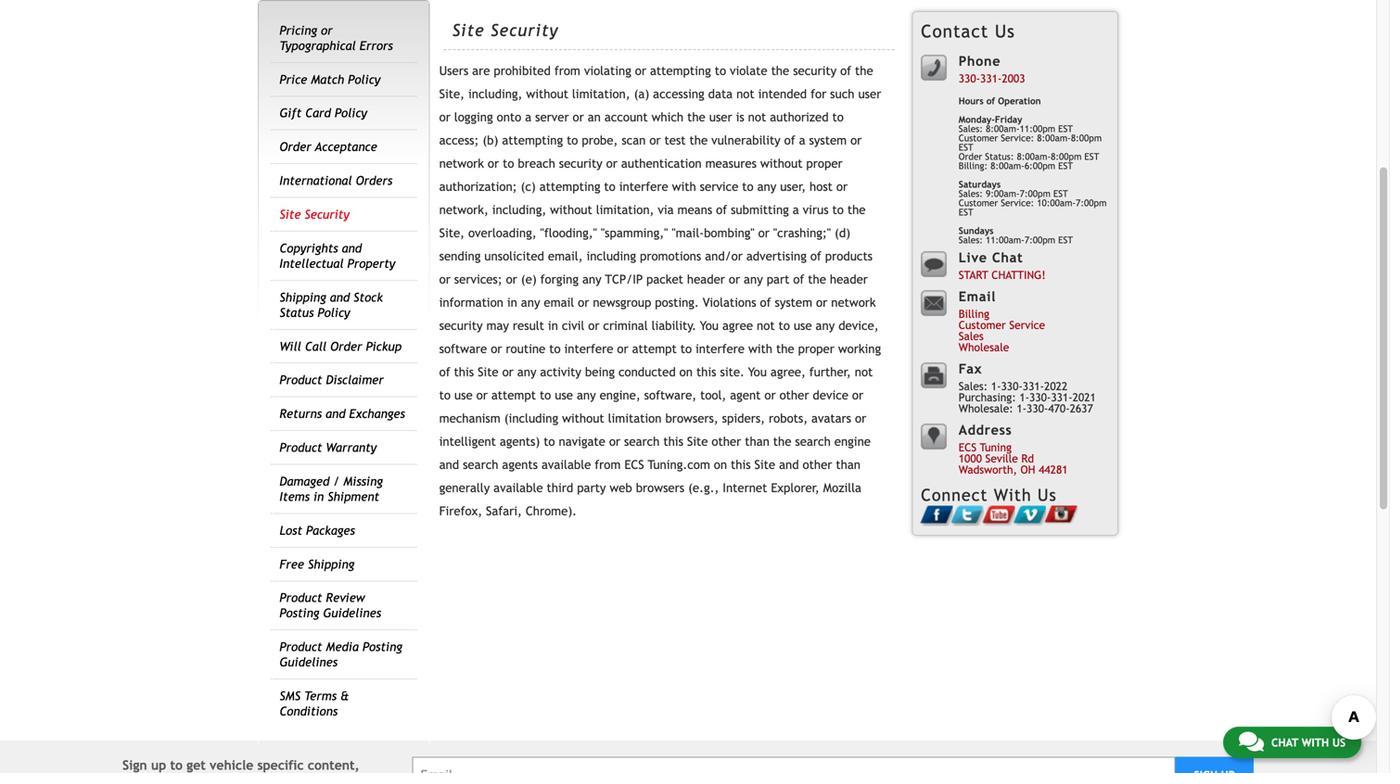 Task type: locate. For each thing, give the bounding box(es) containing it.
posting for product media posting guidelines
[[363, 640, 403, 655]]

available down agents
[[494, 481, 543, 496]]

returns and exchanges
[[280, 407, 405, 421]]

a left virus
[[793, 203, 800, 217]]

0 vertical spatial site,
[[439, 87, 465, 101]]

guidelines inside product review posting guidelines
[[323, 607, 381, 621]]

policy up will call order pickup link
[[318, 306, 350, 320]]

agree,
[[771, 365, 806, 380]]

1 vertical spatial guidelines
[[280, 656, 338, 670]]

1 site, from the top
[[439, 87, 465, 101]]

and for intellectual
[[342, 241, 362, 256]]

1 vertical spatial network
[[832, 296, 876, 310]]

and left stock
[[330, 290, 350, 305]]

chat inside live chat start chatting!
[[993, 250, 1024, 265]]

tcp/ip
[[605, 272, 643, 287]]

user right the such
[[859, 87, 882, 101]]

sales: down billing:
[[959, 188, 984, 199]]

331-
[[981, 72, 1002, 85], [1023, 380, 1045, 393], [1052, 391, 1073, 404]]

0 vertical spatial available
[[542, 458, 591, 472]]

0 vertical spatial in
[[507, 296, 518, 310]]

free shipping link
[[280, 557, 355, 572]]

customer inside the email billing customer service sales wholesale
[[959, 319, 1007, 332]]

further,
[[810, 365, 852, 380]]

2 vertical spatial policy
[[318, 306, 350, 320]]

system down part
[[775, 296, 813, 310]]

including, down '(c)'
[[493, 203, 547, 217]]

2 product from the top
[[280, 441, 322, 455]]

us
[[996, 21, 1016, 41], [1038, 486, 1057, 505], [1333, 737, 1346, 750]]

limitation
[[608, 412, 662, 426]]

purchasing:
[[959, 391, 1017, 404]]

1 horizontal spatial chat
[[1272, 737, 1299, 750]]

including,
[[469, 87, 523, 101], [493, 203, 547, 217]]

available up third
[[542, 458, 591, 472]]

&
[[341, 689, 349, 704]]

party
[[577, 481, 606, 496]]

or left (e)
[[506, 272, 518, 287]]

network down access;
[[439, 156, 484, 171]]

0 vertical spatial limitation,
[[572, 87, 631, 101]]

(including
[[504, 412, 559, 426]]

8:00am- down 11:00pm
[[1017, 151, 1051, 162]]

us inside chat with us link
[[1333, 737, 1346, 750]]

8:00pm
[[1072, 133, 1102, 143], [1051, 151, 1082, 162]]

interfere
[[620, 180, 669, 194], [565, 342, 614, 356], [696, 342, 745, 356]]

on up software,
[[680, 365, 693, 380]]

with up means
[[672, 180, 697, 194]]

1 vertical spatial than
[[836, 458, 861, 472]]

liability.
[[652, 319, 697, 333]]

engine,
[[600, 388, 641, 403]]

1 vertical spatial user
[[710, 110, 733, 124]]

bombing"
[[704, 226, 755, 240]]

engine
[[835, 435, 871, 449]]

1 horizontal spatial network
[[832, 296, 876, 310]]

authorized
[[770, 110, 829, 124]]

posting for product review posting guidelines
[[280, 607, 320, 621]]

0 horizontal spatial header
[[687, 272, 726, 287]]

typographical
[[280, 38, 356, 53]]

lost packages
[[280, 524, 355, 538]]

1 horizontal spatial you
[[749, 365, 767, 380]]

use down activity
[[555, 388, 573, 403]]

status:
[[986, 151, 1015, 162]]

other up explorer,
[[803, 458, 833, 472]]

avatars
[[812, 412, 852, 426]]

1 horizontal spatial ecs
[[959, 441, 977, 454]]

0 horizontal spatial posting
[[280, 607, 320, 621]]

sales
[[959, 330, 984, 343]]

and inside copyrights and intellectual property
[[342, 241, 362, 256]]

0 horizontal spatial 331-
[[981, 72, 1002, 85]]

ecs inside address ecs tuning 1000 seville rd wadsworth, oh 44281
[[959, 441, 977, 454]]

any
[[758, 180, 777, 194], [583, 272, 602, 287], [744, 272, 763, 287], [521, 296, 540, 310], [816, 319, 835, 333], [518, 365, 537, 380], [577, 388, 596, 403]]

shipping inside the shipping and stock status policy
[[280, 290, 326, 305]]

other down spiders,
[[712, 435, 742, 449]]

order left status:
[[959, 151, 983, 162]]

3 customer from the top
[[959, 319, 1007, 332]]

2 horizontal spatial search
[[796, 435, 831, 449]]

including, up onto
[[469, 87, 523, 101]]

specific
[[257, 759, 304, 773]]

posting
[[280, 607, 320, 621], [363, 640, 403, 655]]

shipping and stock status policy link
[[280, 290, 383, 320]]

0 vertical spatial posting
[[280, 607, 320, 621]]

1 vertical spatial posting
[[363, 640, 403, 655]]

1 vertical spatial us
[[1038, 486, 1057, 505]]

policy right card
[[335, 106, 367, 120]]

sales: up live
[[959, 235, 984, 245]]

of right hours
[[987, 96, 996, 106]]

shipping up status
[[280, 290, 326, 305]]

1 vertical spatial including,
[[493, 203, 547, 217]]

0 horizontal spatial with
[[672, 180, 697, 194]]

fax
[[959, 361, 983, 377]]

intelligent
[[439, 435, 496, 449]]

1 horizontal spatial 331-
[[1023, 380, 1045, 393]]

in up the may
[[507, 296, 518, 310]]

2 horizontal spatial with
[[1302, 737, 1330, 750]]

chat
[[993, 250, 1024, 265], [1272, 737, 1299, 750]]

product left media
[[280, 640, 322, 655]]

interfere up being
[[565, 342, 614, 356]]

sales link
[[959, 330, 984, 343]]

0 vertical spatial security
[[491, 21, 559, 40]]

order inside hours of operation monday-friday sales: 8:00am-11:00pm est customer service: 8:00am-8:00pm est order status: 8:00am-8:00pm est billing: 8:00am-6:00pm est saturdays sales: 9:00am-7:00pm est customer service: 10:00am-7:00pm est sundays sales: 11:00am-7:00pm est
[[959, 151, 983, 162]]

1 horizontal spatial security
[[559, 156, 603, 171]]

a
[[525, 110, 532, 124], [799, 133, 806, 148], [793, 203, 800, 217]]

0 vertical spatial policy
[[348, 72, 381, 87]]

attempt up 'conducted'
[[632, 342, 677, 356]]

to left breach
[[503, 156, 514, 171]]

2 horizontal spatial in
[[548, 319, 558, 333]]

or left an at the top left
[[573, 110, 584, 124]]

means
[[678, 203, 713, 217]]

1 vertical spatial policy
[[335, 106, 367, 120]]

0 horizontal spatial site security
[[280, 207, 350, 222]]

4 sales: from the top
[[959, 380, 988, 393]]

330- inside 'phone 330-331-2003'
[[959, 72, 981, 85]]

a down authorized
[[799, 133, 806, 148]]

0 vertical spatial network
[[439, 156, 484, 171]]

1 vertical spatial customer
[[959, 198, 999, 208]]

2 customer from the top
[[959, 198, 999, 208]]

safari,
[[486, 504, 522, 519]]

2 horizontal spatial 331-
[[1052, 391, 1073, 404]]

order right call
[[330, 339, 362, 354]]

ecs inside users are prohibited from violating or attempting to violate the security of the site, including, without limitation, (a) accessing data not intended for such user or logging onto a server or an account which the user is not authorized to access; (b) attempting to probe, scan or test the vulnerability of a system or network or to breach security or authentication measures without proper authorization; (c) attempting to interfere with service to any user, host or network, including, without limitation, via means of submitting a virus to the site, overloading, "flooding," "spamming," "mail-bombing" or "crashing;" (d) sending unsolicited email, including promotions and/or advertising of products or services; or (e) forging any tcp/ip packet header or any part of the header information in any email or newsgroup posting. violations of system or network security may result in civil or criminal liability. you agree not to use any device, software or routine to interfere or attempt to interfere with the proper working of this site or any activity being conducted on this site. you agree, further, not to use or attempt to use any engine, software, tool, agent or other device or mechanism (including without limitation browsers, spiders, robots, avatars or intelligent agents) to navigate or search this site other than the search engine and search agents available from ecs tuning.com on this site and other than generally available third party web browsers (e.g., internet explorer, mozilla firefox, safari, chrome).
[[625, 458, 645, 472]]

0 horizontal spatial interfere
[[565, 342, 614, 356]]

without up navigate
[[562, 412, 605, 426]]

1 horizontal spatial interfere
[[620, 180, 669, 194]]

site
[[452, 21, 485, 40], [280, 207, 301, 222], [478, 365, 499, 380], [687, 435, 708, 449], [755, 458, 776, 472]]

7:00pm down the 6:00pm
[[1020, 188, 1051, 199]]

0 horizontal spatial you
[[700, 319, 719, 333]]

connect
[[922, 486, 989, 505]]

44281
[[1039, 463, 1069, 476]]

security down international orders link at the left of page
[[305, 207, 350, 222]]

us up phone
[[996, 21, 1016, 41]]

0 horizontal spatial ecs
[[625, 458, 645, 472]]

pricing or typographical errors link
[[280, 23, 393, 53]]

site up the internet
[[755, 458, 776, 472]]

0 vertical spatial security
[[794, 64, 837, 78]]

330- up the wholesale:
[[1002, 380, 1023, 393]]

1 horizontal spatial search
[[624, 435, 660, 449]]

2 horizontal spatial us
[[1333, 737, 1346, 750]]

0 vertical spatial shipping
[[280, 290, 326, 305]]

posting inside product media posting guidelines
[[363, 640, 403, 655]]

from left violating at the left of page
[[555, 64, 581, 78]]

1 horizontal spatial posting
[[363, 640, 403, 655]]

from
[[555, 64, 581, 78], [595, 458, 621, 472]]

of down "crashing;" in the top of the page
[[811, 249, 822, 264]]

host
[[810, 180, 833, 194]]

site, up sending
[[439, 226, 465, 240]]

1 product from the top
[[280, 373, 322, 388]]

an
[[588, 110, 601, 124]]

and up property at left
[[342, 241, 362, 256]]

search down avatars
[[796, 435, 831, 449]]

0 horizontal spatial chat
[[993, 250, 1024, 265]]

hours of operation monday-friday sales: 8:00am-11:00pm est customer service: 8:00am-8:00pm est order status: 8:00am-8:00pm est billing: 8:00am-6:00pm est saturdays sales: 9:00am-7:00pm est customer service: 10:00am-7:00pm est sundays sales: 11:00am-7:00pm est
[[959, 96, 1107, 245]]

policy inside the shipping and stock status policy
[[318, 306, 350, 320]]

3 product from the top
[[280, 591, 322, 606]]

0 horizontal spatial from
[[555, 64, 581, 78]]

damaged
[[280, 475, 330, 489]]

you left agree
[[700, 319, 719, 333]]

7:00pm down 10:00am-
[[1025, 235, 1056, 245]]

policy
[[348, 72, 381, 87], [335, 106, 367, 120], [318, 306, 350, 320]]

0 vertical spatial from
[[555, 64, 581, 78]]

civil
[[562, 319, 585, 333]]

is
[[736, 110, 745, 124]]

this
[[454, 365, 474, 380], [697, 365, 717, 380], [664, 435, 684, 449], [731, 458, 751, 472]]

1 vertical spatial in
[[548, 319, 558, 333]]

2 vertical spatial with
[[1302, 737, 1330, 750]]

free shipping
[[280, 557, 355, 572]]

and inside the shipping and stock status policy
[[330, 290, 350, 305]]

to up activity
[[550, 342, 561, 356]]

1 customer from the top
[[959, 133, 999, 143]]

product for product review posting guidelines
[[280, 591, 322, 606]]

0 vertical spatial on
[[680, 365, 693, 380]]

vehicle
[[210, 759, 254, 773]]

1 horizontal spatial header
[[830, 272, 868, 287]]

guidelines
[[323, 607, 381, 621], [280, 656, 338, 670]]

or down sending
[[439, 272, 451, 287]]

site security down international
[[280, 207, 350, 222]]

any down being
[[577, 388, 596, 403]]

security up prohibited
[[491, 21, 559, 40]]

us down the 44281
[[1038, 486, 1057, 505]]

use up 'mechanism'
[[455, 388, 473, 403]]

0 vertical spatial attempt
[[632, 342, 677, 356]]

4 product from the top
[[280, 640, 322, 655]]

and down product disclaimer
[[326, 407, 346, 421]]

order down 'gift' at left
[[280, 140, 312, 154]]

network
[[439, 156, 484, 171], [832, 296, 876, 310]]

0 vertical spatial other
[[780, 388, 810, 403]]

header down products
[[830, 272, 868, 287]]

1 service: from the top
[[1001, 133, 1035, 143]]

guidelines down review
[[323, 607, 381, 621]]

2 vertical spatial attempting
[[540, 180, 601, 194]]

billing
[[959, 307, 990, 320]]

product for product media posting guidelines
[[280, 640, 322, 655]]

fax sales: 1-330-331-2022 purchasing: 1-330-331-2021 wholesale: 1-330-470-2637
[[959, 361, 1097, 415]]

use up agree,
[[794, 319, 812, 333]]

1 vertical spatial ecs
[[625, 458, 645, 472]]

1 horizontal spatial security
[[491, 21, 559, 40]]

1 horizontal spatial site security
[[452, 21, 559, 40]]

copyrights and intellectual property link
[[280, 241, 396, 271]]

or up access;
[[439, 110, 451, 124]]

2 vertical spatial us
[[1333, 737, 1346, 750]]

wholesale
[[959, 341, 1010, 354]]

est
[[1059, 123, 1074, 134], [959, 142, 974, 153], [1085, 151, 1100, 162], [1059, 160, 1074, 171], [1054, 188, 1069, 199], [959, 207, 974, 218], [1059, 235, 1074, 245]]

mechanism
[[439, 412, 501, 426]]

search down limitation
[[624, 435, 660, 449]]

or up typographical
[[321, 23, 333, 37]]

posting right media
[[363, 640, 403, 655]]

product inside product review posting guidelines
[[280, 591, 322, 606]]

0 horizontal spatial in
[[314, 490, 324, 504]]

1 vertical spatial proper
[[799, 342, 835, 356]]

address ecs tuning 1000 seville rd wadsworth, oh 44281
[[959, 423, 1069, 476]]

than down engine at the right bottom
[[836, 458, 861, 472]]

interfere up the site.
[[696, 342, 745, 356]]

0 horizontal spatial order
[[280, 140, 312, 154]]

1 horizontal spatial attempt
[[632, 342, 677, 356]]

probe,
[[582, 133, 618, 148]]

email
[[544, 296, 575, 310]]

unsolicited
[[485, 249, 545, 264]]

0 horizontal spatial attempt
[[492, 388, 536, 403]]

0 vertical spatial system
[[810, 133, 847, 148]]

330- down 2022 in the right of the page
[[1027, 402, 1049, 415]]

guidelines inside product media posting guidelines
[[280, 656, 338, 670]]

0 vertical spatial ecs
[[959, 441, 977, 454]]

or inside the pricing or typographical errors
[[321, 23, 333, 37]]

ecs down address
[[959, 441, 977, 454]]

posting inside product review posting guidelines
[[280, 607, 320, 621]]

security up software
[[439, 319, 483, 333]]

guidelines up terms
[[280, 656, 338, 670]]

acceptance
[[315, 140, 377, 154]]

returns and exchanges link
[[280, 407, 405, 421]]

0 vertical spatial chat
[[993, 250, 1024, 265]]

0 vertical spatial with
[[672, 180, 697, 194]]

service
[[700, 180, 739, 194]]

data
[[709, 87, 733, 101]]

third
[[547, 481, 574, 496]]

1 vertical spatial with
[[749, 342, 773, 356]]

to right up
[[170, 759, 183, 773]]

1 vertical spatial other
[[712, 435, 742, 449]]

email
[[959, 289, 997, 304]]

0 vertical spatial than
[[745, 435, 770, 449]]

authorization;
[[439, 180, 517, 194]]

and for stock
[[330, 290, 350, 305]]

/
[[333, 475, 340, 489]]

0 vertical spatial a
[[525, 110, 532, 124]]

security up the for
[[794, 64, 837, 78]]

or up 'mechanism'
[[477, 388, 488, 403]]

to up 'mechanism'
[[439, 388, 451, 403]]

2 horizontal spatial security
[[794, 64, 837, 78]]

on up (e.g.,
[[714, 458, 728, 472]]

device
[[813, 388, 849, 403]]

than
[[745, 435, 770, 449], [836, 458, 861, 472]]

0 horizontal spatial user
[[710, 110, 733, 124]]

1 vertical spatial available
[[494, 481, 543, 496]]

with right comments 'image'
[[1302, 737, 1330, 750]]

violations
[[703, 296, 757, 310]]

ecs
[[959, 441, 977, 454], [625, 458, 645, 472]]

1 horizontal spatial us
[[1038, 486, 1057, 505]]

product inside product media posting guidelines
[[280, 640, 322, 655]]

2 horizontal spatial interfere
[[696, 342, 745, 356]]

shipping down packages
[[308, 557, 355, 572]]

phone 330-331-2003
[[959, 53, 1026, 85]]

7:00pm
[[1020, 188, 1051, 199], [1076, 198, 1107, 208], [1025, 235, 1056, 245]]

overloading,
[[469, 226, 537, 240]]

1 vertical spatial service:
[[1001, 198, 1035, 208]]

to down the (including
[[544, 435, 555, 449]]

without up server
[[526, 87, 569, 101]]

2 vertical spatial in
[[314, 490, 324, 504]]

2 header from the left
[[830, 272, 868, 287]]

any down routine at the left
[[518, 365, 537, 380]]

in
[[507, 296, 518, 310], [548, 319, 558, 333], [314, 490, 324, 504]]

site security up prohibited
[[452, 21, 559, 40]]

agents)
[[500, 435, 540, 449]]

2 sales: from the top
[[959, 188, 984, 199]]

attempt up the (including
[[492, 388, 536, 403]]

"spamming,"
[[601, 226, 668, 240]]

1 vertical spatial shipping
[[308, 557, 355, 572]]

services;
[[454, 272, 503, 287]]

0 vertical spatial user
[[859, 87, 882, 101]]

0 vertical spatial customer
[[959, 133, 999, 143]]

0 horizontal spatial on
[[680, 365, 693, 380]]

a right onto
[[525, 110, 532, 124]]

shipment
[[328, 490, 380, 504]]

policy for price match policy
[[348, 72, 381, 87]]

1 vertical spatial chat
[[1272, 737, 1299, 750]]



Task type: vqa. For each thing, say whether or not it's contained in the screenshot.
Typographical
yes



Task type: describe. For each thing, give the bounding box(es) containing it.
to up agree,
[[779, 319, 790, 333]]

1 horizontal spatial with
[[749, 342, 773, 356]]

to up data
[[715, 64, 727, 78]]

are
[[472, 64, 490, 78]]

tuning.com
[[648, 458, 711, 472]]

chat with us link
[[1224, 727, 1362, 759]]

order acceptance link
[[280, 140, 377, 154]]

(c)
[[521, 180, 536, 194]]

contact us
[[922, 21, 1016, 41]]

and up generally at the left bottom of the page
[[439, 458, 459, 472]]

billing:
[[959, 160, 988, 171]]

and/or
[[705, 249, 743, 264]]

prohibited
[[494, 64, 551, 78]]

or left test
[[650, 133, 661, 148]]

international
[[280, 174, 352, 188]]

1 vertical spatial from
[[595, 458, 621, 472]]

1 sales: from the top
[[959, 123, 984, 134]]

international orders link
[[280, 174, 393, 188]]

to up the submitting
[[743, 180, 754, 194]]

2 service: from the top
[[1001, 198, 1035, 208]]

exchanges
[[349, 407, 405, 421]]

sign
[[122, 759, 147, 773]]

or down products
[[817, 296, 828, 310]]

rd
[[1022, 452, 1035, 465]]

product media posting guidelines
[[280, 640, 403, 670]]

live chat start chatting!
[[959, 250, 1046, 281]]

scan
[[622, 133, 646, 148]]

0 horizontal spatial use
[[455, 388, 473, 403]]

1 vertical spatial limitation,
[[596, 203, 655, 217]]

2 horizontal spatial use
[[794, 319, 812, 333]]

start chatting! link
[[959, 268, 1046, 281]]

up
[[151, 759, 166, 773]]

in inside damaged / missing items in shipment
[[314, 490, 324, 504]]

policy for gift card policy
[[335, 106, 367, 120]]

any left device,
[[816, 319, 835, 333]]

Email email field
[[412, 758, 1176, 774]]

will call order pickup link
[[280, 339, 402, 354]]

0 vertical spatial proper
[[807, 156, 843, 171]]

or down criminal
[[617, 342, 629, 356]]

not right is
[[749, 110, 767, 124]]

or down the (b)
[[488, 156, 499, 171]]

any up the submitting
[[758, 180, 777, 194]]

match
[[311, 72, 344, 87]]

onto
[[497, 110, 522, 124]]

working
[[839, 342, 882, 356]]

free
[[280, 557, 304, 572]]

without up user,
[[761, 156, 803, 171]]

0 vertical spatial 8:00pm
[[1072, 133, 1102, 143]]

2003
[[1002, 72, 1026, 85]]

8:00am- up status:
[[986, 123, 1020, 134]]

wadsworth,
[[959, 463, 1018, 476]]

2 site, from the top
[[439, 226, 465, 240]]

to down probe, on the top left of page
[[604, 180, 616, 194]]

product review posting guidelines
[[280, 591, 381, 621]]

or up violations
[[729, 272, 741, 287]]

0 horizontal spatial security
[[305, 207, 350, 222]]

oh
[[1021, 463, 1036, 476]]

to up the (including
[[540, 388, 551, 403]]

packages
[[306, 524, 355, 538]]

this up tool, at the right
[[697, 365, 717, 380]]

8:00am- up 9:00am-
[[991, 160, 1025, 171]]

card
[[305, 106, 331, 120]]

or down the such
[[851, 133, 862, 148]]

of down part
[[760, 296, 772, 310]]

service
[[1010, 319, 1046, 332]]

newsgroup
[[593, 296, 652, 310]]

us for connect
[[1038, 486, 1057, 505]]

packet
[[647, 272, 684, 287]]

violating
[[584, 64, 632, 78]]

being
[[585, 365, 615, 380]]

of inside hours of operation monday-friday sales: 8:00am-11:00pm est customer service: 8:00am-8:00pm est order status: 8:00am-8:00pm est billing: 8:00am-6:00pm est saturdays sales: 9:00am-7:00pm est customer service: 10:00am-7:00pm est sundays sales: 11:00am-7:00pm est
[[987, 96, 996, 106]]

tool,
[[701, 388, 727, 403]]

chat with us
[[1272, 737, 1346, 750]]

sundays
[[959, 225, 994, 236]]

comments image
[[1240, 731, 1265, 753]]

0 vertical spatial including,
[[469, 87, 523, 101]]

0 vertical spatial site security
[[452, 21, 559, 40]]

to inside sign up to get vehicle specific content,
[[170, 759, 183, 773]]

contact
[[922, 21, 989, 41]]

this up the internet
[[731, 458, 751, 472]]

or down probe, on the top left of page
[[607, 156, 618, 171]]

any down (e)
[[521, 296, 540, 310]]

software
[[439, 342, 487, 356]]

product for product warranty
[[280, 441, 322, 455]]

and up explorer,
[[780, 458, 799, 472]]

not down violate
[[737, 87, 755, 101]]

guidelines for review
[[323, 607, 381, 621]]

site down software
[[478, 365, 499, 380]]

or down routine at the left
[[503, 365, 514, 380]]

mozilla
[[824, 481, 862, 496]]

or up engine at the right bottom
[[856, 412, 867, 426]]

to down the such
[[833, 110, 844, 124]]

1 horizontal spatial than
[[836, 458, 861, 472]]

spiders,
[[723, 412, 766, 426]]

device,
[[839, 319, 879, 333]]

product media posting guidelines link
[[280, 640, 403, 670]]

7:00pm right 9:00am-
[[1076, 198, 1107, 208]]

1- left 2022 in the right of the page
[[1020, 391, 1030, 404]]

of down service
[[716, 203, 728, 217]]

or right agent
[[765, 388, 776, 403]]

0 vertical spatial attempting
[[650, 64, 711, 78]]

1 vertical spatial site security
[[280, 207, 350, 222]]

this up tuning.com
[[664, 435, 684, 449]]

returns
[[280, 407, 322, 421]]

of right part
[[794, 272, 805, 287]]

not down working
[[855, 365, 873, 380]]

tuning
[[980, 441, 1012, 454]]

1- right the wholesale:
[[1017, 402, 1027, 415]]

conducted
[[619, 365, 676, 380]]

of down software
[[439, 365, 451, 380]]

or right device
[[853, 388, 864, 403]]

not right agree
[[757, 319, 775, 333]]

saturdays
[[959, 179, 1001, 190]]

any down including
[[583, 272, 602, 287]]

site security link
[[280, 207, 350, 222]]

1 vertical spatial security
[[559, 156, 603, 171]]

product disclaimer link
[[280, 373, 384, 388]]

sms terms & conditions
[[280, 689, 349, 719]]

email,
[[548, 249, 583, 264]]

virus
[[803, 203, 829, 217]]

agent
[[730, 388, 761, 403]]

1 vertical spatial 8:00pm
[[1051, 151, 1082, 162]]

user,
[[781, 180, 806, 194]]

hours
[[959, 96, 984, 106]]

0 horizontal spatial search
[[463, 458, 499, 472]]

or down the submitting
[[759, 226, 770, 240]]

damaged / missing items in shipment
[[280, 475, 383, 504]]

or down the may
[[491, 342, 502, 356]]

(a)
[[634, 87, 650, 101]]

product for product disclaimer
[[280, 373, 322, 388]]

sms
[[280, 689, 301, 704]]

may
[[487, 319, 509, 333]]

11:00pm
[[1020, 123, 1056, 134]]

0 horizontal spatial security
[[439, 319, 483, 333]]

get
[[187, 759, 206, 773]]

0 horizontal spatial than
[[745, 435, 770, 449]]

guidelines for media
[[280, 656, 338, 670]]

2 vertical spatial a
[[793, 203, 800, 217]]

will
[[280, 339, 301, 354]]

site up copyrights
[[280, 207, 301, 222]]

1 horizontal spatial order
[[330, 339, 362, 354]]

without up "flooding,"
[[550, 203, 593, 217]]

product warranty link
[[280, 441, 377, 455]]

or up (a)
[[635, 64, 647, 78]]

site down the browsers, on the bottom
[[687, 435, 708, 449]]

pickup
[[366, 339, 402, 354]]

2 vertical spatial other
[[803, 458, 833, 472]]

of up the such
[[841, 64, 852, 78]]

1 horizontal spatial user
[[859, 87, 882, 101]]

1 horizontal spatial on
[[714, 458, 728, 472]]

1- up the wholesale:
[[992, 380, 1002, 393]]

email billing customer service sales wholesale
[[959, 289, 1046, 354]]

0 vertical spatial us
[[996, 21, 1016, 41]]

or right host
[[837, 180, 848, 194]]

site up are
[[452, 21, 485, 40]]

(e)
[[521, 272, 537, 287]]

1 horizontal spatial in
[[507, 296, 518, 310]]

330- left 2637
[[1030, 391, 1052, 404]]

monday-
[[959, 114, 996, 125]]

of down authorized
[[785, 133, 796, 148]]

1 horizontal spatial use
[[555, 388, 573, 403]]

disclaimer
[[326, 373, 384, 388]]

1 vertical spatial attempting
[[502, 133, 563, 148]]

or right "email"
[[578, 296, 590, 310]]

any left part
[[744, 272, 763, 287]]

to down liability.
[[681, 342, 692, 356]]

browsers,
[[666, 412, 719, 426]]

331- inside 'phone 330-331-2003'
[[981, 72, 1002, 85]]

copyrights
[[280, 241, 338, 256]]

wholesale link
[[959, 341, 1010, 354]]

or right civil
[[589, 319, 600, 333]]

to left probe, on the top left of page
[[567, 133, 578, 148]]

conditions
[[280, 705, 338, 719]]

0 horizontal spatial network
[[439, 156, 484, 171]]

chatting!
[[992, 268, 1046, 281]]

billing link
[[959, 307, 990, 320]]

result
[[513, 319, 545, 333]]

pricing
[[280, 23, 317, 37]]

or down limitation
[[609, 435, 621, 449]]

1 vertical spatial a
[[799, 133, 806, 148]]

8:00am- up the 6:00pm
[[1038, 133, 1072, 143]]

sales: inside "fax sales: 1-330-331-2022 purchasing: 1-330-331-2021 wholesale: 1-330-470-2637"
[[959, 380, 988, 393]]

11:00am-
[[986, 235, 1025, 245]]

us for chat
[[1333, 737, 1346, 750]]

part
[[767, 272, 790, 287]]

posting.
[[655, 296, 699, 310]]

1 header from the left
[[687, 272, 726, 287]]

and for exchanges
[[326, 407, 346, 421]]

to right virus
[[833, 203, 844, 217]]

3 sales: from the top
[[959, 235, 984, 245]]

1 vertical spatial system
[[775, 296, 813, 310]]

1000
[[959, 452, 983, 465]]

sending
[[439, 249, 481, 264]]

stock
[[354, 290, 383, 305]]

9:00am-
[[986, 188, 1020, 199]]

friday
[[996, 114, 1023, 125]]

access;
[[439, 133, 479, 148]]

0 vertical spatial you
[[700, 319, 719, 333]]

this down software
[[454, 365, 474, 380]]



